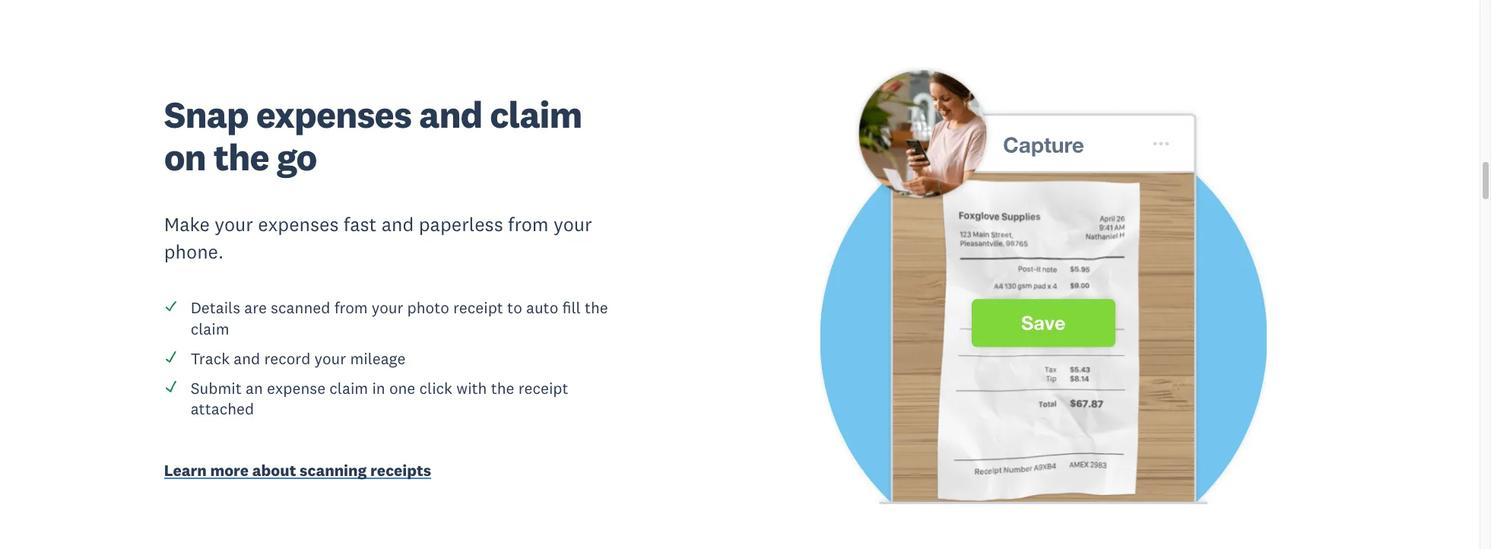 Task type: vqa. For each thing, say whether or not it's contained in the screenshot.
INTEGRATE
no



Task type: describe. For each thing, give the bounding box(es) containing it.
2 vertical spatial and
[[234, 348, 260, 369]]

auto
[[526, 298, 558, 318]]

receipt inside details are scanned from your photo receipt to auto fill the claim
[[453, 298, 503, 318]]

expenses inside snap expenses and claim on the go
[[256, 91, 411, 138]]

scanned
[[271, 298, 330, 318]]

make
[[164, 212, 210, 236]]

and inside 'make your expenses fast and paperless from your phone.'
[[382, 212, 414, 236]]

expense
[[267, 378, 326, 398]]

with
[[456, 378, 487, 398]]

in
[[372, 378, 385, 398]]

your inside details are scanned from your photo receipt to auto fill the claim
[[372, 298, 403, 318]]

submit
[[191, 378, 242, 398]]

snap expenses and claim on the go
[[164, 91, 582, 180]]

claim inside details are scanned from your photo receipt to auto fill the claim
[[191, 318, 229, 339]]

about
[[252, 460, 296, 481]]

fast
[[344, 212, 377, 236]]

track and record your mileage
[[191, 348, 406, 369]]

snap
[[164, 91, 248, 138]]

details are scanned from your photo receipt to auto fill the claim
[[191, 298, 608, 339]]

from inside details are scanned from your photo receipt to auto fill the claim
[[334, 298, 368, 318]]

more
[[210, 460, 249, 481]]

to
[[507, 298, 522, 318]]

included image
[[164, 350, 178, 364]]

receipts
[[370, 460, 431, 481]]

the inside the submit an expense claim in one click with the receipt attached
[[491, 378, 514, 398]]

learn
[[164, 460, 207, 481]]

details
[[191, 298, 240, 318]]

the inside details are scanned from your photo receipt to auto fill the claim
[[585, 298, 608, 318]]

photo
[[407, 298, 449, 318]]

claim for snap expenses and claim on the go
[[490, 91, 582, 138]]

from inside 'make your expenses fast and paperless from your phone.'
[[508, 212, 549, 236]]



Task type: locate. For each thing, give the bounding box(es) containing it.
are
[[244, 298, 267, 318]]

make your expenses fast and paperless from your phone.
[[164, 212, 592, 264]]

receipt left to
[[453, 298, 503, 318]]

1 horizontal spatial receipt
[[518, 378, 568, 398]]

1 horizontal spatial claim
[[330, 378, 368, 398]]

0 vertical spatial included image
[[164, 300, 178, 313]]

and
[[419, 91, 482, 138], [382, 212, 414, 236], [234, 348, 260, 369]]

1 vertical spatial the
[[585, 298, 608, 318]]

included image left details
[[164, 300, 178, 313]]

2 vertical spatial the
[[491, 378, 514, 398]]

the right with
[[491, 378, 514, 398]]

receipt inside the submit an expense claim in one click with the receipt attached
[[518, 378, 568, 398]]

0 horizontal spatial the
[[214, 134, 269, 180]]

mileage
[[350, 348, 406, 369]]

the
[[214, 134, 269, 180], [585, 298, 608, 318], [491, 378, 514, 398]]

scanning
[[300, 460, 367, 481]]

learn more about scanning receipts link
[[164, 460, 611, 484]]

0 vertical spatial expenses
[[256, 91, 411, 138]]

2 vertical spatial claim
[[330, 378, 368, 398]]

one
[[389, 378, 415, 398]]

1 horizontal spatial and
[[382, 212, 414, 236]]

expenses
[[256, 91, 411, 138], [258, 212, 339, 236]]

0 vertical spatial from
[[508, 212, 549, 236]]

receipt right with
[[518, 378, 568, 398]]

expenses inside 'make your expenses fast and paperless from your phone.'
[[258, 212, 339, 236]]

included image down included image
[[164, 380, 178, 393]]

your
[[215, 212, 253, 236], [554, 212, 592, 236], [372, 298, 403, 318], [315, 348, 346, 369]]

included image
[[164, 300, 178, 313], [164, 380, 178, 393]]

the inside snap expenses and claim on the go
[[214, 134, 269, 180]]

claim for submit an expense claim in one click with the receipt attached
[[330, 378, 368, 398]]

1 vertical spatial claim
[[191, 318, 229, 339]]

0 vertical spatial receipt
[[453, 298, 503, 318]]

0 horizontal spatial receipt
[[453, 298, 503, 318]]

on
[[164, 134, 206, 180]]

the left go
[[214, 134, 269, 180]]

fill
[[562, 298, 581, 318]]

1 vertical spatial expenses
[[258, 212, 339, 236]]

1 horizontal spatial the
[[491, 378, 514, 398]]

2 horizontal spatial the
[[585, 298, 608, 318]]

and inside snap expenses and claim on the go
[[419, 91, 482, 138]]

included image for submit an expense claim in one click with the receipt attached
[[164, 380, 178, 393]]

0 horizontal spatial and
[[234, 348, 260, 369]]

attached
[[191, 398, 254, 419]]

claim inside snap expenses and claim on the go
[[490, 91, 582, 138]]

submit an expense claim in one click with the receipt attached
[[191, 378, 568, 419]]

track
[[191, 348, 230, 369]]

0 vertical spatial the
[[214, 134, 269, 180]]

2 horizontal spatial claim
[[490, 91, 582, 138]]

2 included image from the top
[[164, 380, 178, 393]]

phone.
[[164, 239, 224, 264]]

learn more about scanning receipts
[[164, 460, 431, 481]]

0 horizontal spatial claim
[[191, 318, 229, 339]]

the right fill
[[585, 298, 608, 318]]

from
[[508, 212, 549, 236], [334, 298, 368, 318]]

record
[[264, 348, 311, 369]]

0 vertical spatial claim
[[490, 91, 582, 138]]

1 vertical spatial and
[[382, 212, 414, 236]]

included image for details are scanned from your photo receipt to auto fill the claim
[[164, 300, 178, 313]]

a woman takes a photo of a receipt using the app. image
[[761, 52, 1327, 523], [761, 52, 1327, 523]]

1 vertical spatial included image
[[164, 380, 178, 393]]

click
[[419, 378, 453, 398]]

1 included image from the top
[[164, 300, 178, 313]]

1 horizontal spatial from
[[508, 212, 549, 236]]

1 vertical spatial from
[[334, 298, 368, 318]]

0 horizontal spatial from
[[334, 298, 368, 318]]

from right paperless
[[508, 212, 549, 236]]

claim
[[490, 91, 582, 138], [191, 318, 229, 339], [330, 378, 368, 398]]

paperless
[[419, 212, 503, 236]]

receipt
[[453, 298, 503, 318], [518, 378, 568, 398]]

0 vertical spatial and
[[419, 91, 482, 138]]

2 horizontal spatial and
[[419, 91, 482, 138]]

claim inside the submit an expense claim in one click with the receipt attached
[[330, 378, 368, 398]]

go
[[277, 134, 317, 180]]

1 vertical spatial receipt
[[518, 378, 568, 398]]

from right scanned
[[334, 298, 368, 318]]

an
[[246, 378, 263, 398]]



